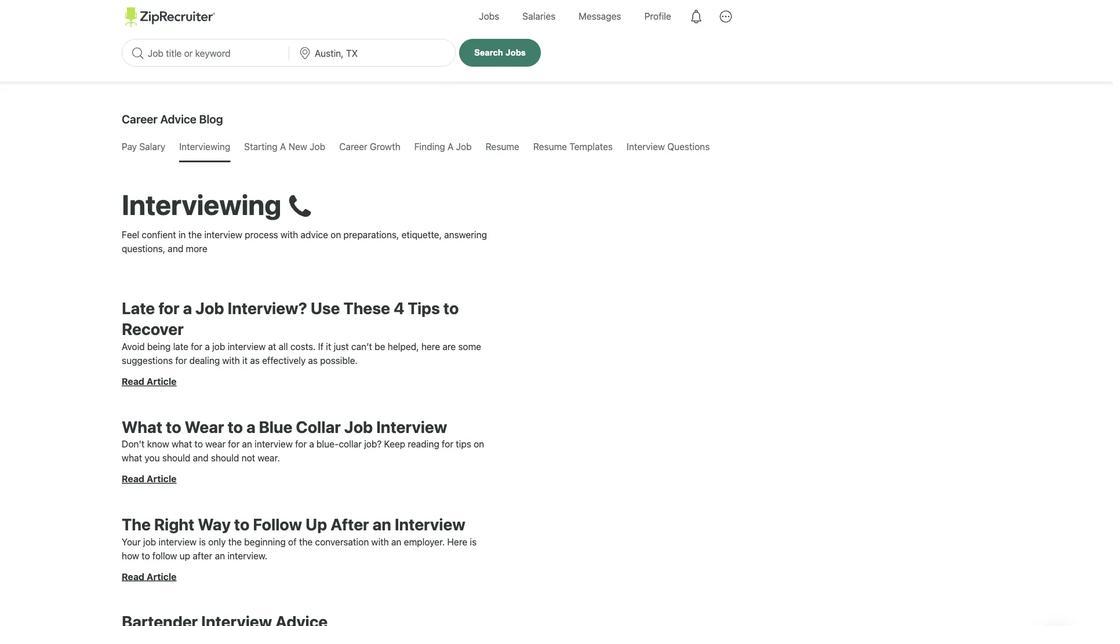 Task type: locate. For each thing, give the bounding box(es) containing it.
resume link
[[486, 133, 520, 161]]

with right dealing
[[222, 355, 240, 366]]

0 horizontal spatial jobs
[[479, 11, 500, 22]]

on right tips
[[474, 439, 485, 450]]

0 vertical spatial read
[[122, 376, 144, 387]]

and
[[168, 243, 184, 254], [193, 453, 209, 464]]

messages link
[[570, 0, 630, 33]]

late
[[173, 341, 189, 352]]

interview.
[[228, 551, 268, 562]]

should
[[162, 453, 191, 464], [211, 453, 239, 464]]

read article for know
[[122, 474, 177, 485]]

1 horizontal spatial career
[[339, 141, 368, 152]]

the right only
[[228, 537, 242, 548]]

templates
[[570, 141, 613, 152]]

1 vertical spatial it
[[242, 355, 248, 366]]

1 vertical spatial job
[[143, 537, 156, 548]]

2 article from the top
[[147, 474, 177, 485]]

follow
[[153, 551, 177, 562]]

jobs up search
[[479, 11, 500, 22]]

job up dealing
[[212, 341, 225, 352]]

0 vertical spatial on
[[331, 229, 341, 240]]

0 vertical spatial read article
[[122, 376, 177, 387]]

career
[[122, 112, 158, 126], [339, 141, 368, 152]]

of
[[288, 537, 297, 548]]

0 horizontal spatial is
[[199, 537, 206, 548]]

interview for the right way to follow up after an interview
[[395, 515, 466, 534]]

2 vertical spatial article
[[147, 572, 177, 583]]

0 vertical spatial interview
[[627, 141, 665, 152]]

at
[[268, 341, 276, 352]]

keep
[[384, 439, 406, 450]]

a left "blue"
[[247, 417, 256, 436]]

interview inside the what to wear to a blue collar job interview don't know what to wear for an interview for a blue-collar job? keep reading for tips on what you should and should not wear.
[[377, 417, 447, 436]]

0 vertical spatial job
[[212, 341, 225, 352]]

to inside late for a job interview? use these 4 tips to recover avoid being late for a job interview at all costs. if it just can't be helped, here are some suggestions for dealing with it as effectively as possible.
[[444, 298, 459, 318]]

employer.
[[404, 537, 445, 548]]

career left growth
[[339, 141, 368, 152]]

2 vertical spatial with
[[372, 537, 389, 548]]

1 vertical spatial on
[[474, 439, 485, 450]]

what
[[172, 439, 192, 450], [122, 453, 142, 464]]

what right know
[[172, 439, 192, 450]]

finding a job
[[415, 141, 472, 152]]

1 article from the top
[[147, 376, 177, 387]]

read article down the suggestions
[[122, 376, 177, 387]]

interview up the more
[[204, 229, 242, 240]]

the right of
[[299, 537, 313, 548]]

2 resume from the left
[[534, 141, 567, 152]]

article down you
[[147, 474, 177, 485]]

read article down follow
[[122, 572, 177, 583]]

read down how
[[122, 572, 144, 583]]

read article down you
[[122, 474, 177, 485]]

jobs
[[479, 11, 500, 22], [506, 48, 526, 57]]

jobs right search
[[506, 48, 526, 57]]

it right if on the bottom of page
[[326, 341, 331, 352]]

0 horizontal spatial should
[[162, 453, 191, 464]]

read
[[122, 376, 144, 387], [122, 474, 144, 485], [122, 572, 144, 583]]

read down the suggestions
[[122, 376, 144, 387]]

should down wear
[[211, 453, 239, 464]]

is up after
[[199, 537, 206, 548]]

to right tips
[[444, 298, 459, 318]]

blue
[[259, 417, 293, 436]]

0 horizontal spatial career
[[122, 112, 158, 126]]

a left new
[[280, 141, 286, 152]]

the right in
[[188, 229, 202, 240]]

0 vertical spatial article
[[147, 376, 177, 387]]

and inside feel confient in the interview process with advice on preparations, etiquette, answering questions, and more
[[168, 243, 184, 254]]

interview
[[204, 229, 242, 240], [228, 341, 266, 352], [255, 439, 293, 450], [159, 537, 197, 548]]

2 read from the top
[[122, 474, 144, 485]]

1 horizontal spatial is
[[470, 537, 477, 548]]

up
[[306, 515, 327, 534]]

pay salary
[[122, 141, 165, 152]]

0 vertical spatial jobs
[[479, 11, 500, 22]]

being
[[147, 341, 171, 352]]

1 horizontal spatial job
[[212, 341, 225, 352]]

1 horizontal spatial as
[[308, 355, 318, 366]]

collar
[[339, 439, 362, 450]]

and down wear
[[193, 453, 209, 464]]

it left effectively
[[242, 355, 248, 366]]

pay salary link
[[122, 133, 165, 161]]

interview up employer.
[[395, 515, 466, 534]]

1 vertical spatial with
[[222, 355, 240, 366]]

an up not
[[242, 439, 252, 450]]

preparations,
[[344, 229, 399, 240]]

interview up 'reading'
[[377, 417, 447, 436]]

the inside feel confient in the interview process with advice on preparations, etiquette, answering questions, and more
[[188, 229, 202, 240]]

1 horizontal spatial should
[[211, 453, 239, 464]]

a
[[183, 298, 192, 318], [205, 341, 210, 352], [247, 417, 256, 436], [309, 439, 314, 450]]

for right wear
[[228, 439, 240, 450]]

2 horizontal spatial the
[[299, 537, 313, 548]]

2 as from the left
[[308, 355, 318, 366]]

wear
[[185, 417, 224, 436]]

jobs inside jobs link
[[479, 11, 500, 22]]

0 horizontal spatial job
[[143, 537, 156, 548]]

3 read from the top
[[122, 572, 144, 583]]

an down only
[[215, 551, 225, 562]]

1 horizontal spatial resume
[[534, 141, 567, 152]]

with inside feel confient in the interview process with advice on preparations, etiquette, answering questions, and more
[[281, 229, 298, 240]]

with inside the right way to follow up after an interview your job interview is only the beginning of the conversation with an employer. here is how to follow up after an interview.
[[372, 537, 389, 548]]

1 vertical spatial interview
[[377, 417, 447, 436]]

1 horizontal spatial what
[[172, 439, 192, 450]]

dealing
[[189, 355, 220, 366]]

a right finding
[[448, 141, 454, 152]]

2 horizontal spatial with
[[372, 537, 389, 548]]

article down follow
[[147, 572, 177, 583]]

job up collar
[[344, 417, 373, 436]]

article for job
[[147, 572, 177, 583]]

2 vertical spatial interview
[[395, 515, 466, 534]]

interview inside the right way to follow up after an interview your job interview is only the beginning of the conversation with an employer. here is how to follow up after an interview.
[[395, 515, 466, 534]]

to
[[444, 298, 459, 318], [166, 417, 181, 436], [228, 417, 243, 436], [195, 439, 203, 450], [234, 515, 250, 534], [142, 551, 150, 562]]

with
[[281, 229, 298, 240], [222, 355, 240, 366], [372, 537, 389, 548]]

interview left questions
[[627, 141, 665, 152]]

1 horizontal spatial with
[[281, 229, 298, 240]]

with left advice
[[281, 229, 298, 240]]

and down in
[[168, 243, 184, 254]]

profile
[[645, 11, 672, 22]]

as left effectively
[[250, 355, 260, 366]]

on
[[331, 229, 341, 240], [474, 439, 485, 450]]

1 a from the left
[[280, 141, 286, 152]]

feel confient in the interview process with advice on preparations, etiquette, answering questions, and more
[[122, 229, 487, 254]]

only
[[208, 537, 226, 548]]

with right "conversation"
[[372, 537, 389, 548]]

2 a from the left
[[448, 141, 454, 152]]

0 vertical spatial it
[[326, 341, 331, 352]]

on inside the what to wear to a blue collar job interview don't know what to wear for an interview for a blue-collar job? keep reading for tips on what you should and should not wear.
[[474, 439, 485, 450]]

2 vertical spatial read
[[122, 572, 144, 583]]

not
[[242, 453, 255, 464]]

1 horizontal spatial jobs
[[506, 48, 526, 57]]

pay
[[122, 141, 137, 152]]

search jobs
[[475, 48, 526, 57]]

growth
[[370, 141, 401, 152]]

career up pay salary link
[[122, 112, 158, 126]]

starting a new job link
[[244, 133, 326, 161]]

after
[[193, 551, 213, 562]]

conversation
[[315, 537, 369, 548]]

0 horizontal spatial the
[[188, 229, 202, 240]]

0 horizontal spatial a
[[280, 141, 286, 152]]

career growth link
[[339, 133, 401, 161]]

1 vertical spatial and
[[193, 453, 209, 464]]

for
[[159, 298, 180, 318], [191, 341, 203, 352], [175, 355, 187, 366], [228, 439, 240, 450], [295, 439, 307, 450], [442, 439, 454, 450]]

on right advice
[[331, 229, 341, 240]]

should down know
[[162, 453, 191, 464]]

salaries link
[[514, 0, 565, 33]]

1 resume from the left
[[486, 141, 520, 152]]

1 horizontal spatial it
[[326, 341, 331, 352]]

job right your
[[143, 537, 156, 548]]

1 horizontal spatial on
[[474, 439, 485, 450]]

job inside late for a job interview? use these 4 tips to recover avoid being late for a job interview at all costs. if it just can't be helped, here are some suggestions for dealing with it as effectively as possible.
[[212, 341, 225, 352]]

article down the suggestions
[[147, 376, 177, 387]]

1 vertical spatial article
[[147, 474, 177, 485]]

interview left at
[[228, 341, 266, 352]]

is right here
[[470, 537, 477, 548]]

0 vertical spatial what
[[172, 439, 192, 450]]

the
[[188, 229, 202, 240], [228, 537, 242, 548], [299, 537, 313, 548]]

resume templates
[[534, 141, 613, 152]]

1 vertical spatial what
[[122, 453, 142, 464]]

0 horizontal spatial and
[[168, 243, 184, 254]]

read for job
[[122, 572, 144, 583]]

an right after at bottom left
[[373, 515, 392, 534]]

1 vertical spatial career
[[339, 141, 368, 152]]

1 read article from the top
[[122, 376, 177, 387]]

jobs link
[[471, 0, 508, 33]]

0 vertical spatial and
[[168, 243, 184, 254]]

2 should from the left
[[211, 453, 239, 464]]

0 horizontal spatial what
[[122, 453, 142, 464]]

1 vertical spatial read
[[122, 474, 144, 485]]

1 read from the top
[[122, 376, 144, 387]]

job up dealing
[[196, 298, 224, 318]]

to right wear
[[228, 417, 243, 436]]

these
[[344, 298, 390, 318]]

0 horizontal spatial resume
[[486, 141, 520, 152]]

0 vertical spatial career
[[122, 112, 158, 126]]

as down "costs."
[[308, 355, 318, 366]]

finding a job link
[[415, 133, 472, 161]]

interview up wear.
[[255, 439, 293, 450]]

interview
[[627, 141, 665, 152], [377, 417, 447, 436], [395, 515, 466, 534]]

a
[[280, 141, 286, 152], [448, 141, 454, 152]]

2 vertical spatial read article
[[122, 572, 177, 583]]

interview up up on the bottom left of page
[[159, 537, 197, 548]]

1 horizontal spatial a
[[448, 141, 454, 152]]

use
[[311, 298, 340, 318]]

2 read article from the top
[[122, 474, 177, 485]]

3 read article from the top
[[122, 572, 177, 583]]

it
[[326, 341, 331, 352], [242, 355, 248, 366]]

what down don't
[[122, 453, 142, 464]]

is
[[199, 537, 206, 548], [470, 537, 477, 548]]

3 article from the top
[[147, 572, 177, 583]]

0 horizontal spatial on
[[331, 229, 341, 240]]

0 horizontal spatial as
[[250, 355, 260, 366]]

1 vertical spatial read article
[[122, 474, 177, 485]]

read article
[[122, 376, 177, 387], [122, 474, 177, 485], [122, 572, 177, 583]]

as
[[250, 355, 260, 366], [308, 355, 318, 366]]

ziprecruiter image
[[125, 7, 215, 27]]

advice
[[301, 229, 328, 240]]

career advice blog
[[122, 112, 223, 126]]

read down don't
[[122, 474, 144, 485]]

0 vertical spatial with
[[281, 229, 298, 240]]

1 horizontal spatial and
[[193, 453, 209, 464]]

1 vertical spatial jobs
[[506, 48, 526, 57]]

read for know
[[122, 474, 144, 485]]

0 horizontal spatial with
[[222, 355, 240, 366]]

resume inside 'link'
[[534, 141, 567, 152]]

your
[[122, 537, 141, 548]]

an left employer.
[[392, 537, 402, 548]]

job
[[310, 141, 326, 152], [456, 141, 472, 152], [196, 298, 224, 318], [344, 417, 373, 436]]



Task type: describe. For each thing, give the bounding box(es) containing it.
to right way
[[234, 515, 250, 534]]

some
[[459, 341, 482, 352]]

job inside the right way to follow up after an interview your job interview is only the beginning of the conversation with an employer. here is how to follow up after an interview.
[[143, 537, 156, 548]]

interview for what to wear to a blue collar job interview
[[377, 417, 447, 436]]

you
[[145, 453, 160, 464]]

confient
[[142, 229, 176, 240]]

job right new
[[310, 141, 326, 152]]

are
[[443, 341, 456, 352]]

2 is from the left
[[470, 537, 477, 548]]

interview inside feel confient in the interview process with advice on preparations, etiquette, answering questions, and more
[[204, 229, 242, 240]]

messages
[[579, 11, 622, 22]]

0 horizontal spatial it
[[242, 355, 248, 366]]

article for recover
[[147, 376, 177, 387]]

recover
[[122, 320, 184, 339]]

1 horizontal spatial the
[[228, 537, 242, 548]]

an inside the what to wear to a blue collar job interview don't know what to wear for an interview for a blue-collar job? keep reading for tips on what you should and should not wear.
[[242, 439, 252, 450]]

salaries
[[523, 11, 556, 22]]

resume templates link
[[534, 133, 613, 161]]

read for recover
[[122, 376, 144, 387]]

starting
[[244, 141, 278, 152]]

new
[[289, 141, 307, 152]]

the right way to follow up after an interview your job interview is only the beginning of the conversation with an employer. here is how to follow up after an interview.
[[122, 515, 477, 562]]

career advice blog link
[[122, 105, 223, 133]]

to left wear
[[195, 439, 203, 450]]

effectively
[[262, 355, 306, 366]]

late for a job interview? use these 4 tips to recover avoid being late for a job interview at all costs. if it just can't be helped, here are some suggestions for dealing with it as effectively as possible.
[[122, 298, 482, 366]]

feel
[[122, 229, 139, 240]]

to right how
[[142, 551, 150, 562]]

interview questions
[[627, 141, 710, 152]]

job right finding
[[456, 141, 472, 152]]

suggestions
[[122, 355, 173, 366]]

follow
[[253, 515, 302, 534]]

for left tips
[[442, 439, 454, 450]]

late
[[122, 298, 155, 318]]

on inside feel confient in the interview process with advice on preparations, etiquette, answering questions, and more
[[331, 229, 341, 240]]

interview questions link
[[627, 133, 710, 161]]

beginning
[[244, 537, 286, 548]]

salary
[[139, 141, 165, 152]]

search jobs button
[[459, 39, 541, 67]]

for up recover
[[159, 298, 180, 318]]

just
[[334, 341, 349, 352]]

for down collar
[[295, 439, 307, 450]]

answering
[[444, 229, 487, 240]]

to up know
[[166, 417, 181, 436]]

jobs inside search jobs button
[[506, 48, 526, 57]]

way
[[198, 515, 231, 534]]

helped,
[[388, 341, 419, 352]]

main element
[[122, 0, 992, 33]]

a up dealing
[[205, 341, 210, 352]]

search
[[475, 48, 504, 57]]

possible.
[[320, 355, 358, 366]]

a left the blue-
[[309, 439, 314, 450]]

what to wear to a blue collar job interview don't know what to wear for an interview for a blue-collar job? keep reading for tips on what you should and should not wear.
[[122, 417, 485, 464]]

etiquette,
[[402, 229, 442, 240]]

interview inside the right way to follow up after an interview your job interview is only the beginning of the conversation with an employer. here is how to follow up after an interview.
[[159, 537, 197, 548]]

resume for resume
[[486, 141, 520, 152]]

all
[[279, 341, 288, 352]]

up
[[180, 551, 190, 562]]

job inside the what to wear to a blue collar job interview don't know what to wear for an interview for a blue-collar job? keep reading for tips on what you should and should not wear.
[[344, 417, 373, 436]]

read article for job
[[122, 572, 177, 583]]

a for finding
[[448, 141, 454, 152]]

Search job title or keyword search field
[[122, 39, 288, 66]]

questions,
[[122, 243, 165, 254]]

collar
[[296, 417, 341, 436]]

a up late
[[183, 298, 192, 318]]

here
[[422, 341, 440, 352]]

career for career advice blog
[[122, 112, 158, 126]]

career growth
[[339, 141, 401, 152]]

interviewing link
[[179, 133, 230, 161]]

can't
[[352, 341, 372, 352]]

notifications image
[[683, 3, 710, 30]]

finding
[[415, 141, 445, 152]]

interview inside the what to wear to a blue collar job interview don't know what to wear for an interview for a blue-collar job? keep reading for tips on what you should and should not wear.
[[255, 439, 293, 450]]

the
[[122, 515, 151, 534]]

advice
[[160, 112, 197, 126]]

interview?
[[228, 298, 307, 318]]

interviewing
[[179, 141, 230, 152]]

1 is from the left
[[199, 537, 206, 548]]

profile link
[[636, 0, 680, 33]]

interview inside late for a job interview? use these 4 tips to recover avoid being late for a job interview at all costs. if it just can't be helped, here are some suggestions for dealing with it as effectively as possible.
[[228, 341, 266, 352]]

more
[[186, 243, 207, 254]]

in
[[179, 229, 186, 240]]

here
[[448, 537, 468, 548]]

avoid
[[122, 341, 145, 352]]

Location search field
[[289, 39, 455, 66]]

reading
[[408, 439, 440, 450]]

read article for recover
[[122, 376, 177, 387]]

1 should from the left
[[162, 453, 191, 464]]

tips
[[456, 439, 472, 450]]

know
[[147, 439, 169, 450]]

starting a new job
[[244, 141, 326, 152]]

what
[[122, 417, 163, 436]]

and inside the what to wear to a blue collar job interview don't know what to wear for an interview for a blue-collar job? keep reading for tips on what you should and should not wear.
[[193, 453, 209, 464]]

right
[[154, 515, 195, 534]]

with inside late for a job interview? use these 4 tips to recover avoid being late for a job interview at all costs. if it just can't be helped, here are some suggestions for dealing with it as effectively as possible.
[[222, 355, 240, 366]]

questions
[[668, 141, 710, 152]]

don't
[[122, 439, 145, 450]]

menu image
[[713, 3, 740, 30]]

1 as from the left
[[250, 355, 260, 366]]

for right late
[[191, 341, 203, 352]]

tips
[[408, 298, 440, 318]]

blue-
[[317, 439, 339, 450]]

after
[[331, 515, 369, 534]]

how
[[122, 551, 139, 562]]

resume for resume templates
[[534, 141, 567, 152]]

for down late
[[175, 355, 187, 366]]

job inside late for a job interview? use these 4 tips to recover avoid being late for a job interview at all costs. if it just can't be helped, here are some suggestions for dealing with it as effectively as possible.
[[196, 298, 224, 318]]

blog
[[199, 112, 223, 126]]

costs.
[[291, 341, 316, 352]]

career for career growth
[[339, 141, 368, 152]]

be
[[375, 341, 386, 352]]

job?
[[364, 439, 382, 450]]

article for know
[[147, 474, 177, 485]]

wear
[[205, 439, 226, 450]]

wear.
[[258, 453, 280, 464]]

a for starting
[[280, 141, 286, 152]]



Task type: vqa. For each thing, say whether or not it's contained in the screenshot.
the leftmost job
yes



